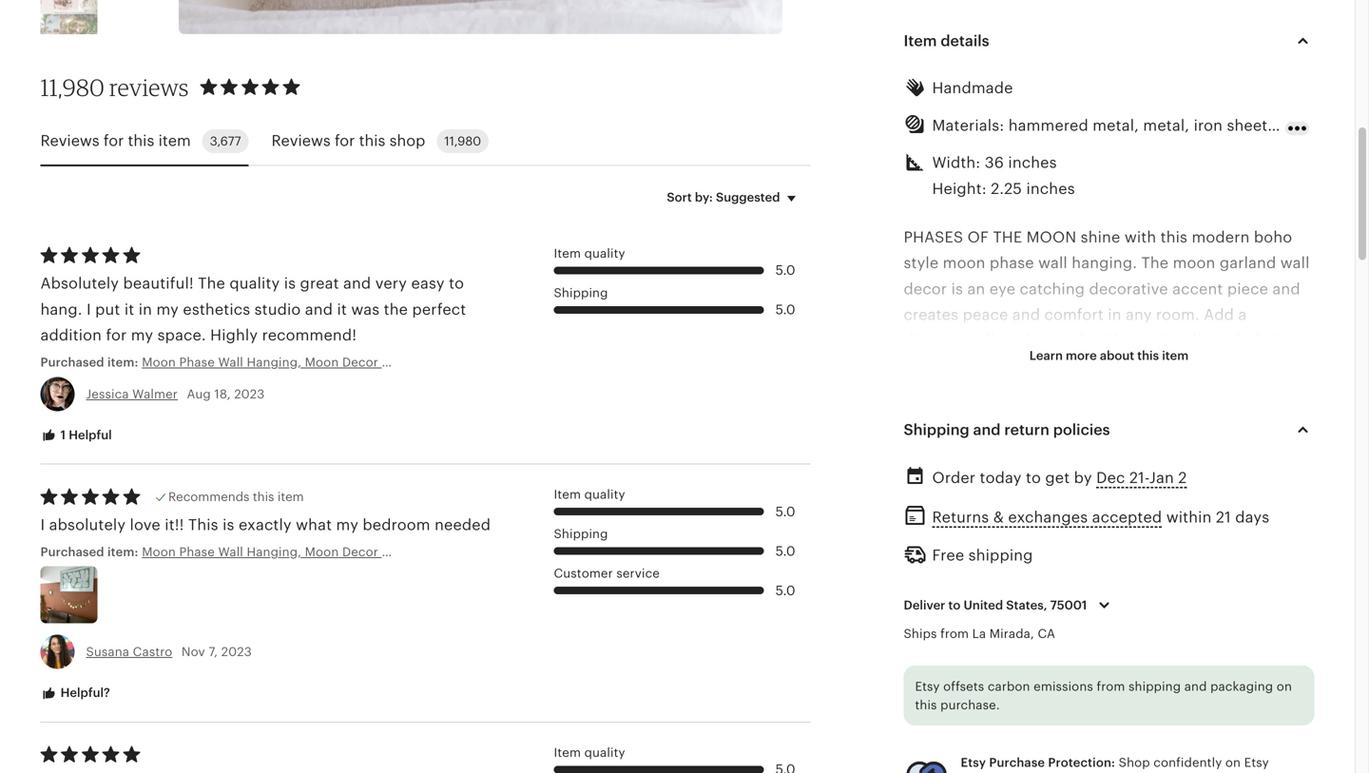 Task type: vqa. For each thing, say whether or not it's contained in the screenshot.
EASY AND READY TO HANG THE GARLAND HAS 13 MOONS PICTURED HORIZONTALLY, LENGTH 36", EACH MOON IS 2.25
yes



Task type: locate. For each thing, give the bounding box(es) containing it.
from inside etsy offsets carbon emissions from shipping and packaging on this purchase.
[[1097, 679, 1125, 694]]

are
[[1048, 487, 1071, 504]]

a left bed
[[1067, 332, 1076, 349]]

the
[[384, 301, 408, 318], [1287, 487, 1311, 504]]

moons up one
[[1215, 436, 1265, 453]]

etsy up we've
[[1244, 756, 1269, 770]]

2 reviews from the left
[[272, 132, 331, 149]]

0 vertical spatial moons
[[1215, 436, 1265, 453]]

1 horizontal spatial it
[[337, 301, 347, 318]]

1 horizontal spatial garland
[[1220, 255, 1276, 272]]

reviews down 11,980 reviews
[[40, 132, 100, 149]]

recommends this item
[[168, 490, 304, 504]]

0 vertical spatial from
[[941, 627, 969, 641]]

2 vertical spatial item quality
[[554, 745, 625, 760]]

details inside 'handmade with hammered gold metal moons linked together with delicate iron chains, each one is unique and original as you are too. any slight marks add to the patina. the textured details will glisten in shining light and chime with blowing wind.'
[[1057, 513, 1107, 530]]

the up light
[[1287, 487, 1311, 504]]

on inside shop confidently on etsy knowing if something goes wrong with an order, we've go
[[1226, 756, 1241, 770]]

0 horizontal spatial &
[[957, 591, 968, 608]]

and up patina.
[[904, 487, 932, 504]]

2 purchased from the top
[[40, 545, 104, 559]]

from up packaged
[[941, 627, 969, 641]]

garland up piece
[[1220, 255, 1276, 272]]

1 vertical spatial 11,980
[[444, 134, 481, 148]]

in down beautiful!
[[139, 301, 152, 318]]

to up you
[[1026, 469, 1041, 487]]

0 horizontal spatial style
[[904, 255, 939, 272]]

0 horizontal spatial 11,980
[[40, 73, 105, 101]]

for down 11,980 reviews
[[104, 132, 124, 149]]

and
[[343, 275, 371, 292], [1273, 280, 1301, 297], [305, 301, 333, 318], [1013, 306, 1040, 323], [973, 421, 1001, 439], [904, 487, 932, 504], [904, 539, 932, 556], [1236, 617, 1264, 634], [1185, 679, 1207, 694]]

in left 21
[[1194, 513, 1208, 530]]

the down original
[[959, 513, 986, 530]]

reviews for reviews for this shop
[[272, 132, 331, 149]]

knowing
[[961, 773, 1012, 773]]

2 purchased item: from the top
[[40, 545, 142, 559]]

addition
[[40, 327, 102, 344]]

0 vertical spatial inches
[[1008, 154, 1057, 171]]

each down confidently
[[1152, 772, 1188, 773]]

box.
[[1089, 642, 1121, 660]]

width: 36 inches height: 2.25 inches
[[932, 154, 1075, 197]]

the inside absolutely beautiful! the quality is great and very easy to hang. i put it in my esthetics studio and it was the perfect addition for my space. highly recommend!
[[384, 301, 408, 318]]

item up what at the left bottom
[[278, 490, 304, 504]]

packaging
[[1211, 679, 1274, 694]]

0 vertical spatial &
[[993, 509, 1004, 526]]

0 vertical spatial shipping
[[554, 286, 608, 300]]

2 horizontal spatial my
[[336, 516, 359, 533]]

goes
[[1094, 773, 1124, 773]]

11,980 down moon phase wall hanging moon decor handmade hammered metal image 9
[[40, 73, 105, 101]]

jan
[[1150, 469, 1174, 487]]

modern
[[1192, 229, 1250, 246]]

item
[[904, 33, 937, 50], [554, 246, 581, 260], [554, 487, 581, 502], [554, 745, 581, 760]]

add
[[1204, 306, 1234, 323]]

0 vertical spatial iron
[[1194, 117, 1223, 134]]

my right what at the left bottom
[[336, 516, 359, 533]]

it right put
[[124, 301, 134, 318]]

1 vertical spatial on
[[1226, 756, 1241, 770]]

present
[[1182, 642, 1239, 660]]

shipping down perfect
[[1129, 679, 1181, 694]]

with inside shop confidently on etsy knowing if something goes wrong with an order, we've go
[[1169, 773, 1194, 773]]

1 vertical spatial the
[[1287, 487, 1311, 504]]

1 vertical spatial item:
[[107, 545, 138, 559]]

shining
[[1212, 513, 1266, 530]]

and inside dropdown button
[[973, 421, 1001, 439]]

distinctive
[[904, 332, 981, 349]]

more
[[1066, 348, 1097, 363]]

purchased item: down absolutely
[[40, 545, 142, 559]]

0 vertical spatial i
[[87, 301, 91, 318]]

and inside great & thoughtful gift for celestial or astrology lovers. it comes wrapped in a cotton satchel and packaged in a kraft style box. perfect present for your loved ones for housewarming, birthday, anniversary, or a just because surprise.
[[1236, 617, 1264, 634]]

5.0
[[776, 263, 796, 278], [776, 302, 796, 317], [776, 504, 796, 519], [776, 543, 796, 559], [776, 583, 796, 598]]

1 horizontal spatial iron
[[1194, 117, 1223, 134]]

shipping for i absolutely love it!! this is exactly what my bedroom needed
[[554, 527, 608, 541]]

marks
[[1186, 487, 1231, 504]]

something
[[1027, 773, 1091, 773]]

this right the about
[[1138, 348, 1159, 363]]

in inside 'handmade with hammered gold metal moons linked together with delicate iron chains, each one is unique and original as you are too. any slight marks add to the patina. the textured details will glisten in shining light and chime with blowing wind.'
[[1194, 513, 1208, 530]]

for right ones
[[988, 668, 1009, 685]]

style
[[904, 255, 939, 272], [1050, 642, 1085, 660]]

just
[[917, 694, 944, 711]]

1 horizontal spatial 11,980
[[444, 134, 481, 148]]

0 horizontal spatial i
[[40, 516, 45, 533]]

1 vertical spatial or
[[1210, 591, 1225, 608]]

4 5.0 from the top
[[776, 543, 796, 559]]

1 purchased from the top
[[40, 355, 104, 370]]

item: up jessica walmer link
[[107, 355, 138, 370]]

details down too.
[[1057, 513, 1107, 530]]

sort
[[667, 190, 692, 205]]

great
[[300, 275, 339, 292]]

or
[[1087, 358, 1102, 375], [1210, 591, 1225, 608], [1295, 668, 1310, 685]]

1 horizontal spatial reviews
[[272, 132, 331, 149]]

each down metal
[[1162, 461, 1198, 479]]

0 vertical spatial or
[[1087, 358, 1102, 375]]

2 5.0 from the top
[[776, 302, 796, 317]]

0 horizontal spatial on
[[1226, 756, 1241, 770]]

purchased item:
[[40, 355, 142, 370], [40, 545, 142, 559]]

for left shop
[[335, 132, 355, 149]]

add
[[1235, 487, 1263, 504]]

1 item: from the top
[[107, 355, 138, 370]]

1 horizontal spatial on
[[1277, 679, 1292, 694]]

1 horizontal spatial i
[[87, 301, 91, 318]]

11,980 right shop
[[444, 134, 481, 148]]

chime
[[936, 539, 982, 556]]

1 vertical spatial shipping
[[904, 421, 970, 439]]

1 vertical spatial garland
[[1143, 746, 1199, 763]]

highly
[[210, 327, 258, 344]]

0 vertical spatial purchased
[[40, 355, 104, 370]]

0 vertical spatial the
[[384, 301, 408, 318]]

1 vertical spatial my
[[131, 327, 153, 344]]

0 vertical spatial an
[[968, 280, 986, 297]]

1 vertical spatial i
[[40, 516, 45, 533]]

anniversary,
[[1201, 668, 1291, 685]]

to
[[449, 275, 464, 292], [1026, 469, 1041, 487], [1267, 487, 1283, 504], [949, 598, 961, 613]]

purchased item: down 'addition'
[[40, 355, 142, 370]]

ships
[[904, 627, 937, 641]]

style up housewarming,
[[1050, 642, 1085, 660]]

this inside dropdown button
[[1138, 348, 1159, 363]]

exchanges
[[1008, 509, 1088, 526]]

is right decor
[[951, 280, 963, 297]]

united
[[964, 598, 1003, 613]]

the
[[993, 229, 1022, 246]]

1 vertical spatial from
[[1097, 679, 1125, 694]]

0 vertical spatial style
[[904, 255, 939, 272]]

what
[[296, 516, 332, 533]]

hammered
[[1009, 117, 1089, 134]]

etsy up just
[[915, 679, 940, 694]]

1 metal, from the left
[[1093, 117, 1139, 134]]

a left just
[[904, 694, 912, 711]]

0 horizontal spatial my
[[131, 327, 153, 344]]

moon phase wall hanging moon decor handmade hammered metal image 9 image
[[40, 0, 97, 52]]

it left the was
[[337, 301, 347, 318]]

tab list containing reviews for this item
[[40, 118, 811, 166]]

iron left sheet
[[1194, 117, 1223, 134]]

metal, left 4mm
[[1272, 117, 1318, 134]]

0 horizontal spatial reviews
[[40, 132, 100, 149]]

phases
[[904, 229, 964, 246]]

2 item quality from the top
[[554, 487, 625, 502]]

1 vertical spatial item quality
[[554, 487, 625, 502]]

garland
[[1220, 255, 1276, 272], [1143, 746, 1199, 763]]

item inside dropdown button
[[1162, 348, 1189, 363]]

to right easy on the left top
[[449, 275, 464, 292]]

0 horizontal spatial or
[[1087, 358, 1102, 375]]

i left put
[[87, 301, 91, 318]]

1 it from the left
[[124, 301, 134, 318]]

shipping and return policies button
[[887, 407, 1332, 453]]

etsy up knowing
[[961, 756, 986, 770]]

hanging.
[[1072, 255, 1137, 272]]

lovers.
[[904, 617, 953, 634]]

garland up wrong
[[1143, 746, 1199, 763]]

satchel
[[1179, 617, 1232, 634]]

learn more about this item button
[[1015, 338, 1203, 373]]

for up anniversary,
[[1243, 642, 1264, 660]]

and
[[946, 746, 979, 763]]

an left eye at right top
[[968, 280, 986, 297]]

1 vertical spatial item
[[1162, 348, 1189, 363]]

1 vertical spatial details
[[1057, 513, 1107, 530]]

0 horizontal spatial the
[[384, 301, 408, 318]]

details up the handmade
[[941, 33, 990, 50]]

style up decor
[[904, 255, 939, 272]]

anywhere
[[1234, 358, 1308, 375]]

0 vertical spatial garland
[[1220, 255, 1276, 272]]

2 horizontal spatial or
[[1295, 668, 1310, 685]]

1 horizontal spatial shipping
[[1129, 679, 1181, 694]]

2 horizontal spatial metal,
[[1272, 117, 1318, 134]]

item down 'room.'
[[1162, 348, 1189, 363]]

to up it
[[949, 598, 961, 613]]

my
[[156, 301, 179, 318], [131, 327, 153, 344], [336, 516, 359, 533]]

etsy
[[915, 679, 940, 694], [961, 756, 986, 770], [1244, 756, 1269, 770]]

on
[[1277, 679, 1292, 694], [1226, 756, 1241, 770]]

moons up we've
[[1253, 746, 1304, 763]]

& up it
[[957, 591, 968, 608]]

the inside 'handmade with hammered gold metal moons linked together with delicate iron chains, each one is unique and original as you are too. any slight marks add to the patina. the textured details will glisten in shining light and chime with blowing wind.'
[[959, 513, 986, 530]]

1 horizontal spatial wall
[[1281, 255, 1310, 272]]

with down confidently
[[1169, 773, 1194, 773]]

purchase
[[989, 756, 1045, 770]]

very
[[375, 275, 407, 292]]

reviews right 3,677
[[272, 132, 331, 149]]

celestial
[[1144, 591, 1206, 608]]

2023 for susana castro nov 7, 2023
[[221, 645, 252, 659]]

moon down "has"
[[1192, 772, 1234, 773]]

moon inside easy and ready to hang the garland has 13 moons pictured horizontally, length 36", each moon is 2.25
[[1192, 772, 1234, 773]]

and down the astrology on the right of the page
[[1236, 617, 1264, 634]]

to
[[1036, 746, 1057, 763]]

& for great
[[957, 591, 968, 608]]

0 vertical spatial item:
[[107, 355, 138, 370]]

in inside absolutely beautiful! the quality is great and very easy to hang. i put it in my esthetics studio and it was the perfect addition for my space. highly recommend!
[[139, 301, 152, 318]]

is down 13
[[1239, 772, 1250, 773]]

2 vertical spatial shipping
[[554, 527, 608, 541]]

0 horizontal spatial metal,
[[1093, 117, 1139, 134]]

etsy inside etsy offsets carbon emissions from shipping and packaging on this purchase.
[[915, 679, 940, 694]]

0 vertical spatial 11,980
[[40, 73, 105, 101]]

an down confidently
[[1198, 773, 1212, 773]]

0 vertical spatial details
[[941, 33, 990, 50]]

for right gift
[[1119, 591, 1140, 608]]

0 vertical spatial item quality
[[554, 246, 625, 260]]

1 vertical spatial purchased
[[40, 545, 104, 559]]

purchased
[[40, 355, 104, 370], [40, 545, 104, 559]]

the
[[1142, 255, 1169, 272], [198, 275, 225, 292], [959, 513, 986, 530], [1111, 746, 1138, 763]]

purchased for i absolutely love it!! this is exactly what my bedroom needed
[[40, 545, 104, 559]]

0 vertical spatial on
[[1277, 679, 1292, 694]]

1 vertical spatial an
[[1198, 773, 1212, 773]]

garland inside easy and ready to hang the garland has 13 moons pictured horizontally, length 36", each moon is 2.25
[[1143, 746, 1199, 763]]

0 horizontal spatial an
[[968, 280, 986, 297]]

1 horizontal spatial &
[[993, 509, 1004, 526]]

1 vertical spatial purchased item:
[[40, 545, 142, 559]]

0 vertical spatial purchased item:
[[40, 355, 142, 370]]

2023 right 18,
[[234, 387, 265, 401]]

0 horizontal spatial shipping
[[969, 547, 1033, 564]]

18,
[[214, 387, 231, 401]]

shop
[[1119, 756, 1150, 770]]

0 horizontal spatial wall
[[1039, 255, 1068, 272]]

decorative
[[1089, 280, 1168, 297]]

0 horizontal spatial it
[[124, 301, 134, 318]]

shipping down textured
[[969, 547, 1033, 564]]

is right one
[[1235, 461, 1247, 479]]

my left "space."
[[131, 327, 153, 344]]

1 horizontal spatial an
[[1198, 773, 1212, 773]]

1 horizontal spatial the
[[1287, 487, 1311, 504]]

1 vertical spatial moons
[[1253, 746, 1304, 763]]

carbon
[[988, 679, 1030, 694]]

my down beautiful!
[[156, 301, 179, 318]]

2023 right 7, on the bottom left
[[221, 645, 252, 659]]

1 vertical spatial 2023
[[221, 645, 252, 659]]

sort by: suggested
[[667, 190, 780, 205]]

on down the your
[[1277, 679, 1292, 694]]

1 horizontal spatial or
[[1210, 591, 1225, 608]]

tab list
[[40, 118, 811, 166]]

moon up accent
[[1173, 255, 1216, 272]]

2 item: from the top
[[107, 545, 138, 559]]

0 horizontal spatial item
[[158, 132, 191, 149]]

1 purchased item: from the top
[[40, 355, 142, 370]]

a down "mirror,"
[[929, 384, 937, 401]]

this down loved in the right of the page
[[915, 698, 937, 712]]

0 horizontal spatial etsy
[[915, 679, 940, 694]]

accepted
[[1092, 509, 1162, 526]]

& inside great & thoughtful gift for celestial or astrology lovers. it comes wrapped in a cotton satchel and packaged in a kraft style box. perfect present for your loved ones for housewarming, birthday, anniversary, or a just because surprise.
[[957, 591, 968, 608]]

11,980 for 11,980 reviews
[[40, 73, 105, 101]]

0 horizontal spatial garland
[[1143, 746, 1199, 763]]

whimsical
[[1008, 384, 1082, 401]]

to down unique
[[1267, 487, 1283, 504]]

space.
[[158, 327, 206, 344]]

0 vertical spatial each
[[1162, 461, 1198, 479]]

0 horizontal spatial details
[[941, 33, 990, 50]]

wall down boho
[[1281, 255, 1310, 272]]

was
[[351, 301, 380, 318]]

and down of
[[973, 421, 1001, 439]]

to inside dropdown button
[[949, 598, 961, 613]]

on up 'order,'
[[1226, 756, 1241, 770]]

etsy for etsy offsets carbon emissions from shipping and packaging on this purchase.
[[915, 679, 940, 694]]

1 vertical spatial &
[[957, 591, 968, 608]]

1 vertical spatial style
[[1050, 642, 1085, 660]]

view details of this review photo by susana castro image
[[40, 566, 97, 624]]

mirada,
[[990, 627, 1034, 641]]

1 horizontal spatial etsy
[[961, 756, 986, 770]]

36",
[[1118, 772, 1147, 773]]

2 vertical spatial or
[[1295, 668, 1310, 685]]

gift
[[1081, 591, 1115, 608]]

details inside dropdown button
[[941, 33, 990, 50]]

susana
[[86, 645, 129, 659]]

1 horizontal spatial from
[[1097, 679, 1125, 694]]

etsy inside shop confidently on etsy knowing if something goes wrong with an order, we've go
[[1244, 756, 1269, 770]]

item: down love
[[107, 545, 138, 559]]

1 horizontal spatial details
[[1057, 513, 1107, 530]]

iron inside 'handmade with hammered gold metal moons linked together with delicate iron chains, each one is unique and original as you are too. any slight marks add to the patina. the textured details will glisten in shining light and chime with blowing wind.'
[[1072, 461, 1101, 479]]

the down very
[[384, 301, 408, 318]]

1 horizontal spatial metal,
[[1143, 117, 1190, 134]]

or up the satchel
[[1210, 591, 1225, 608]]

2 horizontal spatial etsy
[[1244, 756, 1269, 770]]

inches up 2.25
[[1008, 154, 1057, 171]]

2 wall from the left
[[1281, 255, 1310, 272]]

wall up catching
[[1039, 255, 1068, 272]]

wind.
[[1085, 539, 1126, 556]]

1 vertical spatial each
[[1152, 772, 1188, 773]]

an inside shop confidently on etsy knowing if something goes wrong with an order, we've go
[[1198, 773, 1212, 773]]

and down present
[[1185, 679, 1207, 694]]

metal, left sheet
[[1143, 117, 1190, 134]]

this inside the phases of the moon shine with this modern boho style moon phase wall hanging. the moon garland wall decor is an eye catching decorative accent piece and creates peace and comfort in any room. add a distinctive flair above a bed frame headboard, desk, mirror, couch, fireplace, or photo backdrop. anywhere for a touch of whimsical warmth.
[[1161, 229, 1188, 246]]

5 5.0 from the top
[[776, 583, 796, 598]]

in left any
[[1108, 306, 1122, 323]]

a up box.
[[1113, 617, 1121, 634]]

1 vertical spatial iron
[[1072, 461, 1101, 479]]

purchased down 'addition'
[[40, 355, 104, 370]]

style inside the phases of the moon shine with this modern boho style moon phase wall hanging. the moon garland wall decor is an eye catching decorative accent piece and creates peace and comfort in any room. add a distinctive flair above a bed frame headboard, desk, mirror, couch, fireplace, or photo backdrop. anywhere for a touch of whimsical warmth.
[[904, 255, 939, 272]]

with right the shine
[[1125, 229, 1157, 246]]

1 item quality from the top
[[554, 246, 625, 260]]

0 horizontal spatial iron
[[1072, 461, 1101, 479]]

is inside the phases of the moon shine with this modern boho style moon phase wall hanging. the moon garland wall decor is an eye catching decorative accent piece and creates peace and comfort in any room. add a distinctive flair above a bed frame headboard, desk, mirror, couch, fireplace, or photo backdrop. anywhere for a touch of whimsical warmth.
[[951, 280, 963, 297]]

36
[[985, 154, 1004, 171]]

inches right 2.25
[[1026, 180, 1075, 197]]

& for returns
[[993, 509, 1004, 526]]

1 horizontal spatial my
[[156, 301, 179, 318]]

2 vertical spatial my
[[336, 516, 359, 533]]

hang.
[[40, 301, 82, 318]]

1 reviews from the left
[[40, 132, 100, 149]]

deliver
[[904, 598, 946, 613]]

2 vertical spatial item
[[278, 490, 304, 504]]

shipping
[[969, 547, 1033, 564], [1129, 679, 1181, 694]]

1 horizontal spatial style
[[1050, 642, 1085, 660]]

accent
[[1173, 280, 1223, 297]]

the up 36",
[[1111, 746, 1138, 763]]

for down put
[[106, 327, 127, 344]]

2 horizontal spatial item
[[1162, 348, 1189, 363]]

photo
[[1107, 358, 1151, 375]]

of
[[968, 229, 989, 246]]

etsy for etsy purchase protection:
[[961, 756, 986, 770]]

iron down 'hammered'
[[1072, 461, 1101, 479]]

an inside the phases of the moon shine with this modern boho style moon phase wall hanging. the moon garland wall decor is an eye catching decorative accent piece and creates peace and comfort in any room. add a distinctive flair above a bed frame headboard, desk, mirror, couch, fireplace, or photo backdrop. anywhere for a touch of whimsical warmth.
[[968, 280, 986, 297]]

0 vertical spatial 2023
[[234, 387, 265, 401]]

1 vertical spatial shipping
[[1129, 679, 1181, 694]]

to inside absolutely beautiful! the quality is great and very easy to hang. i put it in my esthetics studio and it was the perfect addition for my space. highly recommend!
[[449, 275, 464, 292]]

flair
[[985, 332, 1014, 349]]

it
[[124, 301, 134, 318], [337, 301, 347, 318]]

this left the 'modern'
[[1161, 229, 1188, 246]]

for down "mirror,"
[[904, 384, 925, 401]]

is
[[284, 275, 296, 292], [951, 280, 963, 297], [1235, 461, 1247, 479], [223, 516, 234, 533], [1239, 772, 1250, 773]]



Task type: describe. For each thing, give the bounding box(es) containing it.
delicate
[[1008, 461, 1068, 479]]

and down patina.
[[904, 539, 932, 556]]

moon down of
[[943, 255, 986, 272]]

3 item quality from the top
[[554, 745, 625, 760]]

each inside easy and ready to hang the garland has 13 moons pictured horizontally, length 36", each moon is 2.25
[[1152, 772, 1188, 773]]

is inside easy and ready to hang the garland has 13 moons pictured horizontally, length 36", each moon is 2.25
[[1239, 772, 1250, 773]]

3,677
[[210, 134, 241, 148]]

of
[[989, 384, 1004, 401]]

ca
[[1038, 627, 1056, 641]]

sheet
[[1227, 117, 1268, 134]]

purchased for absolutely beautiful! the quality is great and very easy to hang. i put it in my esthetics studio and it was the perfect addition for my space. highly recommend!
[[40, 355, 104, 370]]

today
[[980, 469, 1022, 487]]

warmth.
[[1086, 384, 1147, 401]]

style inside great & thoughtful gift for celestial or astrology lovers. it comes wrapped in a cotton satchel and packaged in a kraft style box. perfect present for your loved ones for housewarming, birthday, anniversary, or a just because surprise.
[[1050, 642, 1085, 660]]

this
[[188, 516, 218, 533]]

deliver to united states, 75001 button
[[890, 586, 1130, 625]]

for inside absolutely beautiful! the quality is great and very easy to hang. i put it in my esthetics studio and it was the perfect addition for my space. highly recommend!
[[106, 327, 127, 344]]

shipping inside etsy offsets carbon emissions from shipping and packaging on this purchase.
[[1129, 679, 1181, 694]]

recommend!
[[262, 327, 357, 344]]

ready
[[983, 746, 1032, 763]]

order today to get by dec 21-jan 2
[[932, 469, 1187, 487]]

the inside the phases of the moon shine with this modern boho style moon phase wall hanging. the moon garland wall decor is an eye catching decorative accent piece and creates peace and comfort in any room. add a distinctive flair above a bed frame headboard, desk, mirror, couch, fireplace, or photo backdrop. anywhere for a touch of whimsical warmth.
[[1142, 255, 1169, 272]]

1
[[61, 428, 66, 442]]

esthetics
[[183, 301, 250, 318]]

0 horizontal spatial from
[[941, 627, 969, 641]]

perfect
[[1125, 642, 1178, 660]]

is inside 'handmade with hammered gold metal moons linked together with delicate iron chains, each one is unique and original as you are too. any slight marks add to the patina. the textured details will glisten in shining light and chime with blowing wind.'
[[1235, 461, 1247, 479]]

confidently
[[1154, 756, 1222, 770]]

recommends
[[168, 490, 250, 504]]

garland inside the phases of the moon shine with this modern boho style moon phase wall hanging. the moon garland wall decor is an eye catching decorative accent piece and creates peace and comfort in any room. add a distinctive flair above a bed frame headboard, desk, mirror, couch, fireplace, or photo backdrop. anywhere for a touch of whimsical warmth.
[[1220, 255, 1276, 272]]

the inside easy and ready to hang the garland has 13 moons pictured horizontally, length 36", each moon is 2.25
[[1111, 746, 1138, 763]]

astrology
[[1229, 591, 1299, 608]]

on inside etsy offsets carbon emissions from shipping and packaging on this purchase.
[[1277, 679, 1292, 694]]

0 vertical spatial shipping
[[969, 547, 1033, 564]]

11,980 for 11,980
[[444, 134, 481, 148]]

i absolutely love it!! this is exactly what my bedroom needed
[[40, 516, 491, 533]]

21-
[[1130, 469, 1150, 487]]

with up 'as'
[[972, 461, 1004, 479]]

13
[[1233, 746, 1249, 763]]

3 5.0 from the top
[[776, 504, 796, 519]]

with inside the phases of the moon shine with this modern boho style moon phase wall hanging. the moon garland wall decor is an eye catching decorative accent piece and creates peace and comfort in any room. add a distinctive flair above a bed frame headboard, desk, mirror, couch, fireplace, or photo backdrop. anywhere for a touch of whimsical warmth.
[[1125, 229, 1157, 246]]

any
[[1126, 306, 1152, 323]]

2 it from the left
[[337, 301, 347, 318]]

moon
[[1027, 229, 1077, 246]]

kraft
[[1011, 642, 1046, 660]]

purchased item: for absolutely beautiful! the quality is great and very easy to hang. i put it in my esthetics studio and it was the perfect addition for my space. highly recommend!
[[40, 355, 142, 370]]

item: for absolutely
[[107, 545, 138, 559]]

1 helpful button
[[26, 418, 126, 453]]

in up box.
[[1095, 617, 1108, 634]]

susana castro link
[[86, 645, 172, 659]]

shipping inside dropdown button
[[904, 421, 970, 439]]

hang
[[1062, 746, 1107, 763]]

frame
[[1113, 332, 1156, 349]]

moons inside easy and ready to hang the garland has 13 moons pictured horizontally, length 36", each moon is 2.25
[[1253, 746, 1304, 763]]

comes
[[971, 617, 1021, 634]]

item details button
[[887, 18, 1332, 64]]

to inside 'handmade with hammered gold metal moons linked together with delicate iron chains, each one is unique and original as you are too. any slight marks add to the patina. the textured details will glisten in shining light and chime with blowing wind.'
[[1267, 487, 1283, 504]]

policies
[[1053, 421, 1110, 439]]

i inside absolutely beautiful! the quality is great and very easy to hang. i put it in my esthetics studio and it was the perfect addition for my space. highly recommend!
[[87, 301, 91, 318]]

get
[[1045, 469, 1070, 487]]

will
[[1111, 513, 1136, 530]]

offsets
[[943, 679, 984, 694]]

in inside the phases of the moon shine with this modern boho style moon phase wall hanging. the moon garland wall decor is an eye catching decorative accent piece and creates peace and comfort in any room. add a distinctive flair above a bed frame headboard, desk, mirror, couch, fireplace, or photo backdrop. anywhere for a touch of whimsical warmth.
[[1108, 306, 1122, 323]]

1 horizontal spatial item
[[278, 490, 304, 504]]

with down textured
[[986, 539, 1018, 556]]

put
[[95, 301, 120, 318]]

wrapped
[[1025, 617, 1091, 634]]

returns
[[932, 509, 989, 526]]

phase
[[990, 255, 1034, 272]]

chains,
[[1105, 461, 1158, 479]]

shipping for absolutely beautiful! the quality is great and very easy to hang. i put it in my esthetics studio and it was the perfect addition for my space. highly recommend!
[[554, 286, 608, 300]]

this inside etsy offsets carbon emissions from shipping and packaging on this purchase.
[[915, 698, 937, 712]]

item: for beautiful!
[[107, 355, 138, 370]]

height:
[[932, 180, 987, 197]]

metal
[[1169, 436, 1211, 453]]

handmade
[[932, 80, 1013, 97]]

nov
[[182, 645, 205, 659]]

this up exactly
[[253, 490, 274, 504]]

aug
[[187, 387, 211, 401]]

order,
[[1216, 773, 1252, 773]]

2 metal, from the left
[[1143, 117, 1190, 134]]

by:
[[695, 190, 713, 205]]

item quality for i absolutely love it!! this is exactly what my bedroom needed
[[554, 487, 625, 502]]

helpful? button
[[26, 676, 124, 711]]

phases of the moon shine with this modern boho style moon phase wall hanging. the moon garland wall decor is an eye catching decorative accent piece and creates peace and comfort in any room. add a distinctive flair above a bed frame headboard, desk, mirror, couch, fireplace, or photo backdrop. anywhere for a touch of whimsical warmth.
[[904, 229, 1310, 401]]

couch,
[[958, 358, 1009, 375]]

absolutely beautiful! the quality is great and very easy to hang. i put it in my esthetics studio and it was the perfect addition for my space. highly recommend!
[[40, 275, 466, 344]]

this down reviews
[[128, 132, 154, 149]]

1 wall from the left
[[1039, 255, 1068, 272]]

1 5.0 from the top
[[776, 263, 796, 278]]

a right add
[[1238, 306, 1247, 323]]

or inside the phases of the moon shine with this modern boho style moon phase wall hanging. the moon garland wall decor is an eye catching decorative accent piece and creates peace and comfort in any room. add a distinctive flair above a bed frame headboard, desk, mirror, couch, fireplace, or photo backdrop. anywhere for a touch of whimsical warmth.
[[1087, 358, 1102, 375]]

a down mirada,
[[999, 642, 1007, 660]]

cotton
[[1125, 617, 1174, 634]]

moon for style
[[1173, 255, 1216, 272]]

and inside etsy offsets carbon emissions from shipping and packaging on this purchase.
[[1185, 679, 1207, 694]]

each inside 'handmade with hammered gold metal moons linked together with delicate iron chains, each one is unique and original as you are too. any slight marks add to the patina. the textured details will glisten in shining light and chime with blowing wind.'
[[1162, 461, 1198, 479]]

deliver to united states, 75001
[[904, 598, 1087, 613]]

mirror,
[[904, 358, 953, 375]]

2.25
[[991, 180, 1022, 197]]

perfect
[[412, 301, 466, 318]]

hammered
[[1040, 436, 1127, 453]]

and up the was
[[343, 275, 371, 292]]

learn
[[1030, 348, 1063, 363]]

handmade
[[904, 436, 992, 453]]

item quality for absolutely beautiful! the quality is great and very easy to hang. i put it in my esthetics studio and it was the perfect addition for my space. highly recommend!
[[554, 246, 625, 260]]

and down great
[[305, 301, 333, 318]]

together
[[904, 461, 968, 479]]

walmer
[[132, 387, 178, 401]]

item inside dropdown button
[[904, 33, 937, 50]]

ships from la mirada, ca
[[904, 627, 1056, 641]]

susana castro nov 7, 2023
[[86, 645, 252, 659]]

beautiful!
[[123, 275, 194, 292]]

and right piece
[[1273, 280, 1301, 297]]

is right this
[[223, 516, 234, 533]]

bed
[[1080, 332, 1109, 349]]

in down ships from la mirada, ca
[[981, 642, 995, 660]]

above
[[1018, 332, 1063, 349]]

as
[[996, 487, 1012, 504]]

shop
[[390, 132, 425, 149]]

shipping and return policies
[[904, 421, 1110, 439]]

3 metal, from the left
[[1272, 117, 1318, 134]]

is inside absolutely beautiful! the quality is great and very easy to hang. i put it in my esthetics studio and it was the perfect addition for my space. highly recommend!
[[284, 275, 296, 292]]

0 vertical spatial item
[[158, 132, 191, 149]]

it
[[957, 617, 967, 634]]

protection:
[[1048, 756, 1116, 770]]

moons inside 'handmade with hammered gold metal moons linked together with delicate iron chains, each one is unique and original as you are too. any slight marks add to the patina. the textured details will glisten in shining light and chime with blowing wind.'
[[1215, 436, 1265, 453]]

surprise.
[[1014, 694, 1079, 711]]

purchased item: for i absolutely love it!! this is exactly what my bedroom needed
[[40, 545, 142, 559]]

11,980 reviews
[[40, 73, 189, 101]]

4mm
[[1323, 117, 1361, 134]]

the inside absolutely beautiful! the quality is great and very easy to hang. i put it in my esthetics studio and it was the perfect addition for my space. highly recommend!
[[198, 275, 225, 292]]

great & thoughtful gift for celestial or astrology lovers. it comes wrapped in a cotton satchel and packaged in a kraft style box. perfect present for your loved ones for housewarming, birthday, anniversary, or a just because surprise.
[[904, 591, 1310, 711]]

this left shop
[[359, 132, 385, 149]]

and up above
[[1013, 306, 1040, 323]]

reviews for reviews for this item
[[40, 132, 100, 149]]

1 vertical spatial inches
[[1026, 180, 1075, 197]]

for inside the phases of the moon shine with this modern boho style moon phase wall hanging. the moon garland wall decor is an eye catching decorative accent piece and creates peace and comfort in any room. add a distinctive flair above a bed frame headboard, desk, mirror, couch, fireplace, or photo backdrop. anywhere for a touch of whimsical warmth.
[[904, 384, 925, 401]]

s
[[1365, 117, 1369, 134]]

item details
[[904, 33, 990, 50]]

returns & exchanges accepted within 21 days
[[932, 509, 1270, 526]]

touch
[[942, 384, 985, 401]]

0 vertical spatial my
[[156, 301, 179, 318]]

unique
[[1251, 461, 1302, 479]]

the inside 'handmade with hammered gold metal moons linked together with delicate iron chains, each one is unique and original as you are too. any slight marks add to the patina. the textured details will glisten in shining light and chime with blowing wind.'
[[1287, 487, 1311, 504]]

easy and ready to hang the garland has 13 moons pictured horizontally, length 36", each moon is 2.25
[[904, 746, 1308, 773]]

free
[[932, 547, 965, 564]]

quality inside absolutely beautiful! the quality is great and very easy to hang. i put it in my esthetics studio and it was the perfect addition for my space. highly recommend!
[[229, 275, 280, 292]]

we've
[[1255, 773, 1289, 773]]

7,
[[209, 645, 218, 659]]

patina.
[[904, 513, 955, 530]]

it!!
[[165, 516, 184, 533]]

2023 for jessica walmer aug 18, 2023
[[234, 387, 265, 401]]

moon for moons
[[1192, 772, 1234, 773]]



